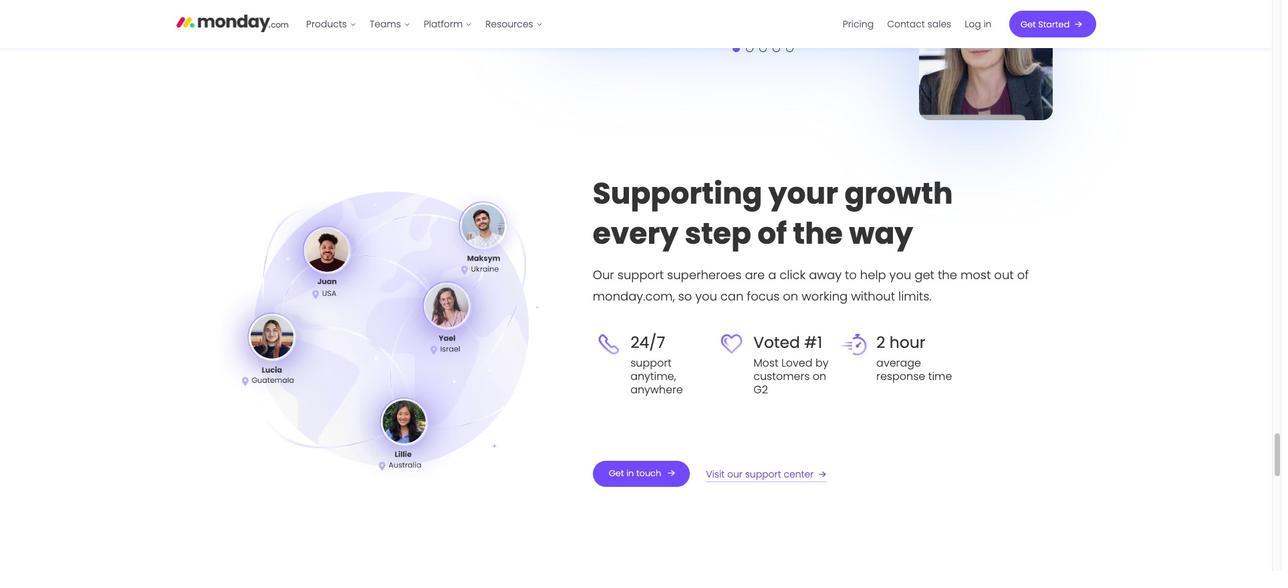 Task type: vqa. For each thing, say whether or not it's contained in the screenshot.
Certified
no



Task type: describe. For each thing, give the bounding box(es) containing it.
get for get in touch
[[609, 467, 624, 480]]

touch
[[637, 467, 662, 480]]

to
[[845, 267, 857, 284]]

fast clock icon image
[[839, 334, 871, 356]]

average
[[877, 356, 922, 371]]

platform
[[424, 17, 463, 31]]

sales
[[928, 17, 952, 31]]

started
[[1039, 18, 1070, 30]]

teams link
[[363, 13, 417, 35]]

our
[[728, 468, 743, 481]]

without
[[851, 288, 896, 305]]

get in touch link
[[593, 461, 690, 488]]

g2
[[754, 383, 768, 398]]

of inside our support superheroes are a click away to help you get the most out of monday.com, so you can focus on working without limits.
[[1018, 267, 1029, 284]]

review4 image
[[773, 45, 780, 52]]

teams
[[370, 17, 401, 31]]

visit our support center
[[706, 468, 814, 481]]

get in touch button
[[593, 461, 690, 488]]

the inside our support superheroes are a click away to help you get the most out of monday.com, so you can focus on working without limits.
[[938, 267, 958, 284]]

in for get
[[627, 467, 634, 480]]

get
[[915, 267, 935, 284]]

the inside the supporting your growth every step of the way
[[793, 213, 843, 254]]

2
[[877, 332, 886, 354]]

heart icon image
[[716, 334, 748, 356]]

support globe image
[[219, 181, 553, 480]]

support for our
[[618, 267, 664, 284]]

are
[[745, 267, 765, 284]]

more
[[246, 3, 270, 16]]

loved
[[782, 356, 813, 371]]

review3 image
[[759, 45, 767, 52]]

of inside the supporting your growth every step of the way
[[758, 213, 787, 254]]

most
[[961, 267, 991, 284]]

a
[[769, 267, 777, 284]]

our
[[593, 267, 614, 284]]

stories
[[313, 3, 343, 16]]

log
[[965, 17, 981, 31]]

time
[[929, 369, 953, 385]]

get started button
[[1009, 11, 1096, 37]]

get started
[[1021, 18, 1070, 30]]

supporting
[[593, 173, 763, 214]]

contact
[[888, 17, 925, 31]]

voted
[[754, 332, 800, 354]]

your
[[769, 173, 839, 214]]

products link
[[300, 13, 363, 35]]

#1
[[805, 332, 823, 354]]

way
[[850, 213, 914, 254]]

support for 24/7
[[631, 356, 672, 371]]

1 horizontal spatial you
[[890, 267, 912, 284]]

list containing products
[[300, 0, 550, 48]]

customers
[[754, 369, 810, 385]]

help
[[861, 267, 887, 284]]



Task type: locate. For each thing, give the bounding box(es) containing it.
resources
[[486, 17, 533, 31]]

oscar's customer image image
[[920, 0, 1054, 120]]

success
[[273, 3, 310, 16]]

get left started
[[1021, 18, 1036, 30]]

1 horizontal spatial the
[[938, 267, 958, 284]]

get in touch
[[609, 467, 662, 480]]

log in link
[[958, 13, 999, 35]]

our support superheroes are a click away to help you get the most out of monday.com, so you can focus on working without limits.
[[593, 267, 1029, 305]]

read more success stories link
[[219, 1, 357, 17]]

list containing pricing
[[837, 0, 999, 48]]

pricing
[[843, 17, 874, 31]]

1 horizontal spatial of
[[1018, 267, 1029, 284]]

on inside our support superheroes are a click away to help you get the most out of monday.com, so you can focus on working without limits.
[[783, 288, 799, 305]]

most
[[754, 356, 779, 371]]

the
[[793, 213, 843, 254], [938, 267, 958, 284]]

support up 'monday.com,'
[[618, 267, 664, 284]]

1 vertical spatial get
[[609, 467, 624, 480]]

1 vertical spatial support
[[631, 356, 672, 371]]

in inside "link"
[[984, 17, 992, 31]]

visit
[[706, 468, 725, 481]]

2 hour average response time
[[877, 332, 953, 385]]

away
[[809, 267, 842, 284]]

0 vertical spatial get
[[1021, 18, 1036, 30]]

0 horizontal spatial get
[[609, 467, 624, 480]]

telephone icon image
[[593, 334, 625, 356]]

1 vertical spatial on
[[813, 369, 827, 385]]

so
[[678, 288, 692, 305]]

1 vertical spatial you
[[696, 288, 718, 305]]

limits.
[[899, 288, 932, 305]]

review2 image
[[746, 45, 753, 52]]

0 horizontal spatial you
[[696, 288, 718, 305]]

in left "touch" at the bottom of page
[[627, 467, 634, 480]]

1 horizontal spatial get
[[1021, 18, 1036, 30]]

resources link
[[479, 13, 550, 35]]

2 vertical spatial support
[[745, 468, 782, 481]]

of right the out
[[1018, 267, 1029, 284]]

main element
[[300, 0, 1096, 48]]

click
[[780, 267, 806, 284]]

0 horizontal spatial on
[[783, 288, 799, 305]]

0 horizontal spatial of
[[758, 213, 787, 254]]

get inside main element
[[1021, 18, 1036, 30]]

visit our support center link
[[706, 466, 830, 483]]

get for get started
[[1021, 18, 1036, 30]]

0 horizontal spatial in
[[627, 467, 634, 480]]

you left get
[[890, 267, 912, 284]]

1 vertical spatial the
[[938, 267, 958, 284]]

monday.com,
[[593, 288, 675, 305]]

step
[[685, 213, 752, 254]]

hour
[[890, 332, 926, 354]]

1 list from the left
[[300, 0, 550, 48]]

log in
[[965, 17, 992, 31]]

review1 image
[[733, 45, 740, 52]]

in inside button
[[627, 467, 634, 480]]

supporting your growth every step of the way
[[593, 173, 953, 254]]

can
[[721, 288, 744, 305]]

0 vertical spatial the
[[793, 213, 843, 254]]

read more success stories
[[219, 3, 343, 16]]

contact sales button
[[881, 13, 958, 35]]

you right so
[[696, 288, 718, 305]]

the up away
[[793, 213, 843, 254]]

in right "log"
[[984, 17, 992, 31]]

every
[[593, 213, 679, 254]]

growth
[[845, 173, 953, 214]]

0 vertical spatial in
[[984, 17, 992, 31]]

of up a
[[758, 213, 787, 254]]

of
[[758, 213, 787, 254], [1018, 267, 1029, 284]]

0 horizontal spatial list
[[300, 0, 550, 48]]

1 horizontal spatial on
[[813, 369, 827, 385]]

products
[[306, 17, 347, 31]]

support right our
[[745, 468, 782, 481]]

focus
[[747, 288, 780, 305]]

center
[[784, 468, 814, 481]]

24/7 support anytime, anywhere
[[631, 332, 683, 398]]

in
[[984, 17, 992, 31], [627, 467, 634, 480]]

support inside 24/7 support anytime, anywhere
[[631, 356, 672, 371]]

on inside voted #1 most loved by customers on g2
[[813, 369, 827, 385]]

24/7
[[631, 332, 666, 354]]

pricing link
[[837, 13, 881, 35]]

superheroes
[[667, 267, 742, 284]]

anywhere
[[631, 383, 683, 398]]

on right loved
[[813, 369, 827, 385]]

by
[[816, 356, 829, 371]]

in for log
[[984, 17, 992, 31]]

you
[[890, 267, 912, 284], [696, 288, 718, 305]]

1 horizontal spatial in
[[984, 17, 992, 31]]

on down click at the top of page
[[783, 288, 799, 305]]

response
[[877, 369, 926, 385]]

1 vertical spatial of
[[1018, 267, 1029, 284]]

on
[[783, 288, 799, 305], [813, 369, 827, 385]]

0 vertical spatial on
[[783, 288, 799, 305]]

support down 24/7
[[631, 356, 672, 371]]

support
[[618, 267, 664, 284], [631, 356, 672, 371], [745, 468, 782, 481]]

review5 image
[[786, 45, 794, 52]]

0 horizontal spatial the
[[793, 213, 843, 254]]

get left "touch" at the bottom of page
[[609, 467, 624, 480]]

1 horizontal spatial list
[[837, 0, 999, 48]]

list
[[300, 0, 550, 48], [837, 0, 999, 48]]

0 vertical spatial of
[[758, 213, 787, 254]]

anytime,
[[631, 369, 676, 385]]

1 vertical spatial in
[[627, 467, 634, 480]]

support inside our support superheroes are a click away to help you get the most out of monday.com, so you can focus on working without limits.
[[618, 267, 664, 284]]

read
[[219, 3, 243, 16]]

0 vertical spatial you
[[890, 267, 912, 284]]

monday.com logo image
[[176, 9, 289, 37]]

contact sales
[[888, 17, 952, 31]]

voted #1 most loved by customers on g2
[[754, 332, 829, 398]]

0 vertical spatial support
[[618, 267, 664, 284]]

working
[[802, 288, 848, 305]]

out
[[995, 267, 1014, 284]]

2 list from the left
[[837, 0, 999, 48]]

platform link
[[417, 13, 479, 35]]

the right get
[[938, 267, 958, 284]]

get
[[1021, 18, 1036, 30], [609, 467, 624, 480]]



